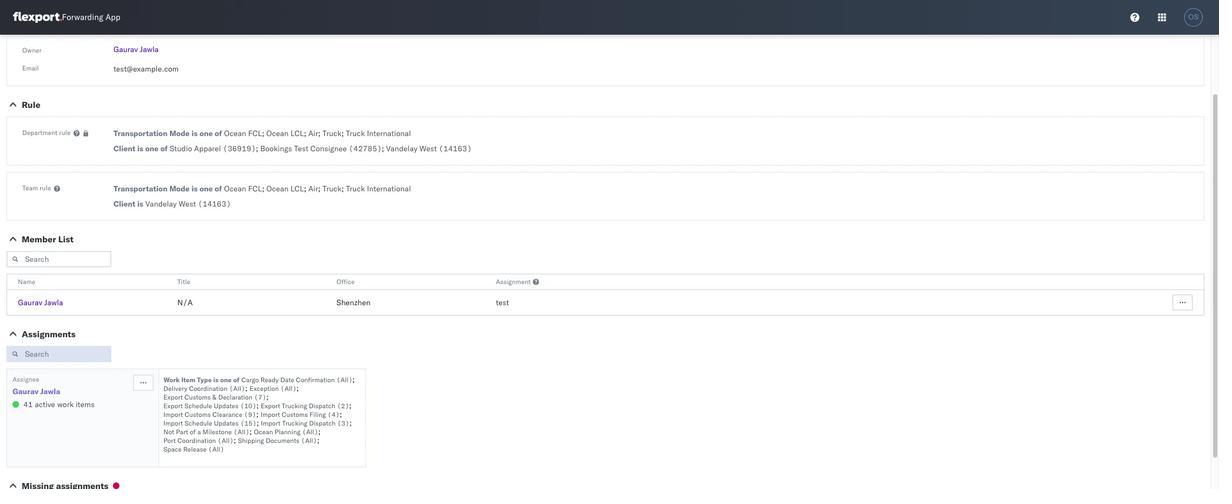 Task type: vqa. For each thing, say whether or not it's contained in the screenshot.
Port
yes



Task type: locate. For each thing, give the bounding box(es) containing it.
fcl
[[248, 129, 262, 138], [248, 184, 262, 194]]

air down studio apparel (36919) ; bookings test consignee (42785) ; vandelay west (14163)
[[308, 184, 318, 194]]

transportation up client is one of
[[113, 129, 167, 138]]

1 fcl from the top
[[248, 129, 262, 138]]

2 client from the top
[[113, 199, 135, 209]]

of left studio
[[160, 144, 168, 154]]

transportation up client is
[[113, 184, 167, 194]]

0 horizontal spatial vandelay
[[145, 199, 177, 209]]

2 air from the top
[[308, 184, 318, 194]]

1 transportation from the top
[[113, 129, 167, 138]]

customs up a
[[185, 411, 211, 419]]

gaurav jawla link up test@example.com
[[113, 45, 159, 54]]

1 vertical spatial air
[[308, 184, 318, 194]]

1 vertical spatial gaurav
[[18, 298, 42, 308]]

trucking
[[282, 402, 307, 411], [282, 420, 307, 428]]

rule
[[22, 99, 40, 110]]

rule
[[59, 129, 71, 137], [40, 184, 51, 192]]

of left a
[[190, 428, 196, 437]]

one up apparel
[[200, 129, 213, 138]]

1 client from the top
[[113, 144, 135, 154]]

jawla
[[140, 45, 159, 54], [44, 298, 63, 308], [40, 387, 60, 397]]

vandelay right client is
[[145, 199, 177, 209]]

0 vertical spatial gaurav jawla link
[[113, 45, 159, 54]]

transportation
[[113, 129, 167, 138], [113, 184, 167, 194]]

2 international from the top
[[367, 184, 411, 194]]

;
[[262, 129, 264, 138], [304, 129, 306, 138], [318, 129, 320, 138], [342, 129, 344, 138], [256, 144, 258, 154], [382, 144, 384, 154], [262, 184, 264, 194], [304, 184, 306, 194], [318, 184, 320, 194], [342, 184, 344, 194], [352, 375, 355, 385], [245, 384, 248, 394], [297, 384, 299, 394], [266, 393, 269, 402], [256, 401, 259, 411], [349, 401, 352, 411], [256, 410, 259, 420], [340, 410, 342, 420], [257, 419, 259, 428], [349, 419, 352, 428], [250, 427, 252, 437], [318, 427, 321, 437], [234, 436, 236, 446], [317, 436, 320, 446]]

41 active work items
[[23, 400, 95, 410]]

2 transportation mode is one of from the top
[[113, 184, 222, 194]]

0 vertical spatial air
[[308, 129, 318, 138]]

gaurav jawla down name
[[18, 298, 63, 308]]

confirmation
[[296, 376, 335, 384]]

assignee
[[12, 376, 39, 384]]

gaurav jawla link
[[113, 45, 159, 54], [18, 298, 63, 308], [12, 387, 60, 397]]

planning
[[275, 428, 300, 437]]

2 vertical spatial jawla
[[40, 387, 60, 397]]

export
[[163, 394, 183, 402], [163, 402, 183, 411], [261, 402, 280, 411]]

2 updates from the top
[[214, 420, 239, 428]]

1 lcl from the top
[[291, 129, 304, 138]]

ocean up shipping
[[254, 428, 273, 437]]

1 ocean fcl ; ocean lcl ; air ; truck ; truck international from the top
[[224, 129, 411, 138]]

updates down clearance at the left
[[214, 420, 239, 428]]

0 vertical spatial mode
[[169, 129, 190, 138]]

1 mode from the top
[[169, 129, 190, 138]]

lcl down "test"
[[291, 184, 304, 194]]

exception
[[250, 385, 279, 393]]

assignee gaurav jawla
[[12, 376, 60, 397]]

2 fcl from the top
[[248, 184, 262, 194]]

1 vertical spatial schedule
[[185, 420, 212, 428]]

apparel
[[194, 144, 221, 154]]

2 ocean fcl ; ocean lcl ; air ; truck ; truck international from the top
[[224, 184, 411, 194]]

port
[[163, 437, 176, 445]]

international
[[367, 129, 411, 138], [367, 184, 411, 194]]

ocean down bookings in the left of the page
[[266, 184, 289, 194]]

1 vertical spatial fcl
[[248, 184, 262, 194]]

forwarding app link
[[13, 12, 120, 23]]

0 vertical spatial coordination
[[189, 385, 227, 393]]

gaurav jawla up test@example.com
[[113, 45, 159, 54]]

0 vertical spatial transportation
[[113, 129, 167, 138]]

1 transportation mode is one of from the top
[[113, 129, 222, 138]]

work
[[57, 400, 74, 410]]

customs left &
[[185, 394, 211, 402]]

(all)
[[336, 376, 352, 384], [229, 385, 245, 393], [280, 385, 297, 393], [233, 428, 250, 437], [302, 428, 318, 437], [218, 437, 234, 445], [301, 437, 317, 445], [208, 446, 224, 454]]

forwarding
[[62, 12, 103, 23]]

transportation mode is one of up studio
[[113, 129, 222, 138]]

ocean down '(36919)'
[[224, 184, 246, 194]]

items
[[76, 400, 95, 410]]

release
[[183, 446, 207, 454]]

coordination
[[189, 385, 227, 393], [177, 437, 216, 445]]

app
[[105, 12, 120, 23]]

rule right the team
[[40, 184, 51, 192]]

jawla up active
[[40, 387, 60, 397]]

flexport. image
[[13, 12, 62, 23]]

1 vertical spatial mode
[[169, 184, 190, 194]]

gaurav down assignee on the bottom of the page
[[12, 387, 39, 397]]

rule right department
[[59, 129, 71, 137]]

name
[[18, 278, 35, 286]]

gaurav
[[113, 45, 138, 54], [18, 298, 42, 308], [12, 387, 39, 397]]

ocean fcl ; ocean lcl ; air ; truck ; truck international
[[224, 129, 411, 138], [224, 184, 411, 194]]

0 vertical spatial updates
[[214, 402, 239, 411]]

0 vertical spatial rule
[[59, 129, 71, 137]]

is left vandelay west (14163)
[[137, 199, 143, 209]]

schedule
[[185, 402, 212, 411], [185, 420, 212, 428]]

one left studio
[[145, 144, 159, 154]]

1 vertical spatial trucking
[[282, 420, 307, 428]]

truck up '(42785)'
[[346, 129, 365, 138]]

gaurav down name
[[18, 298, 42, 308]]

gaurav up test@example.com
[[113, 45, 138, 54]]

transportation mode is one of
[[113, 129, 222, 138], [113, 184, 222, 194]]

air
[[308, 129, 318, 138], [308, 184, 318, 194]]

test
[[294, 144, 308, 154]]

air for studio apparel (36919)
[[308, 129, 318, 138]]

Search text field
[[7, 346, 111, 363]]

1 international from the top
[[367, 129, 411, 138]]

1 vertical spatial gaurav jawla link
[[18, 298, 63, 308]]

1 vertical spatial dispatch
[[309, 420, 336, 428]]

lcl
[[291, 129, 304, 138], [291, 184, 304, 194]]

customs up planning
[[282, 411, 308, 419]]

fcl up '(36919)'
[[248, 129, 262, 138]]

lcl for studio apparel (36919)
[[291, 129, 304, 138]]

dispatch
[[309, 402, 335, 411], [309, 420, 336, 428]]

2 mode from the top
[[169, 184, 190, 194]]

of inside cargo ready date confirmation (all) ; delivery coordination (all) ; exception (all) ; export customs & declaration (7) ; export schedule updates (10) ; export trucking dispatch (2) ; import customs clearance (9) ; import customs filing (4) ; import schedule updates (15) ; import trucking dispatch (3) ; not part of a milestone (all) ; ocean planning (all) ; port coordination (all) ; shipping documents (all) ; space release (all)
[[190, 428, 196, 437]]

fcl down '(36919)'
[[248, 184, 262, 194]]

0 vertical spatial transportation mode is one of
[[113, 129, 222, 138]]

1 horizontal spatial rule
[[59, 129, 71, 137]]

member
[[22, 234, 56, 245]]

is
[[192, 129, 198, 138], [137, 144, 143, 154], [192, 184, 198, 194], [137, 199, 143, 209], [213, 376, 219, 384]]

1 horizontal spatial (14163)
[[439, 144, 472, 154]]

filing
[[310, 411, 326, 419]]

lcl up "test"
[[291, 129, 304, 138]]

part
[[176, 428, 188, 437]]

0 vertical spatial (14163)
[[439, 144, 472, 154]]

international down '(42785)'
[[367, 184, 411, 194]]

coordination up release
[[177, 437, 216, 445]]

transportation for client is one of
[[113, 129, 167, 138]]

0 vertical spatial international
[[367, 129, 411, 138]]

vandelay right '(42785)'
[[386, 144, 417, 154]]

updates up clearance at the left
[[214, 402, 239, 411]]

gaurav jawla
[[113, 45, 159, 54], [18, 298, 63, 308]]

1 vertical spatial client
[[113, 199, 135, 209]]

member list
[[22, 234, 74, 245]]

1 vertical spatial gaurav jawla
[[18, 298, 63, 308]]

1 vertical spatial updates
[[214, 420, 239, 428]]

client for client is
[[113, 199, 135, 209]]

2 lcl from the top
[[291, 184, 304, 194]]

gaurav jawla link up 41
[[12, 387, 60, 397]]

0 vertical spatial trucking
[[282, 402, 307, 411]]

of up vandelay west (14163)
[[215, 184, 222, 194]]

is left studio
[[137, 144, 143, 154]]

2 vertical spatial gaurav jawla link
[[12, 387, 60, 397]]

international up '(42785)'
[[367, 129, 411, 138]]

truck
[[322, 129, 342, 138], [346, 129, 365, 138], [322, 184, 342, 194], [346, 184, 365, 194]]

1 vertical spatial lcl
[[291, 184, 304, 194]]

0 vertical spatial ocean fcl ; ocean lcl ; air ; truck ; truck international
[[224, 129, 411, 138]]

(42785)
[[349, 144, 382, 154]]

mode up studio
[[169, 129, 190, 138]]

jawla up test@example.com
[[140, 45, 159, 54]]

shipping
[[238, 437, 264, 445]]

2 vertical spatial gaurav
[[12, 387, 39, 397]]

air up studio apparel (36919) ; bookings test consignee (42785) ; vandelay west (14163)
[[308, 129, 318, 138]]

ocean
[[224, 129, 246, 138], [266, 129, 289, 138], [224, 184, 246, 194], [266, 184, 289, 194], [254, 428, 273, 437]]

forwarding app
[[62, 12, 120, 23]]

1 vertical spatial west
[[179, 199, 196, 209]]

0 vertical spatial lcl
[[291, 129, 304, 138]]

(14163)
[[439, 144, 472, 154], [198, 199, 231, 209]]

coordination down 'type'
[[189, 385, 227, 393]]

0 vertical spatial vandelay
[[386, 144, 417, 154]]

dispatch up filing
[[309, 402, 335, 411]]

mode up vandelay west (14163)
[[169, 184, 190, 194]]

milestone
[[203, 428, 232, 437]]

gaurav jawla link down name
[[18, 298, 63, 308]]

mode
[[169, 129, 190, 138], [169, 184, 190, 194]]

international for vandelay west (14163)
[[367, 184, 411, 194]]

1 air from the top
[[308, 129, 318, 138]]

(4)
[[328, 411, 340, 419]]

one up vandelay west (14163)
[[200, 184, 213, 194]]

1 vertical spatial international
[[367, 184, 411, 194]]

0 horizontal spatial (14163)
[[198, 199, 231, 209]]

ocean fcl ; ocean lcl ; air ; truck ; truck international up studio apparel (36919) ; bookings test consignee (42785) ; vandelay west (14163)
[[224, 129, 411, 138]]

cargo
[[241, 376, 259, 384]]

is up apparel
[[192, 129, 198, 138]]

international for studio apparel (36919)
[[367, 129, 411, 138]]

transportation for client is
[[113, 184, 167, 194]]

0 vertical spatial client
[[113, 144, 135, 154]]

1 horizontal spatial gaurav jawla
[[113, 45, 159, 54]]

ocean fcl ; ocean lcl ; air ; truck ; truck international down studio apparel (36919) ; bookings test consignee (42785) ; vandelay west (14163)
[[224, 184, 411, 194]]

one
[[200, 129, 213, 138], [145, 144, 159, 154], [200, 184, 213, 194], [220, 376, 232, 384]]

client is one of
[[113, 144, 168, 154]]

1 vertical spatial ocean fcl ; ocean lcl ; air ; truck ; truck international
[[224, 184, 411, 194]]

1 vertical spatial rule
[[40, 184, 51, 192]]

0 horizontal spatial west
[[179, 199, 196, 209]]

dispatch down filing
[[309, 420, 336, 428]]

vandelay
[[386, 144, 417, 154], [145, 199, 177, 209]]

air for vandelay west (14163)
[[308, 184, 318, 194]]

2 transportation from the top
[[113, 184, 167, 194]]

0 vertical spatial fcl
[[248, 129, 262, 138]]

jawla up assignments
[[44, 298, 63, 308]]

vandelay west (14163)
[[145, 199, 231, 209]]

0 vertical spatial west
[[419, 144, 437, 154]]

client
[[113, 144, 135, 154], [113, 199, 135, 209]]

1 vertical spatial transportation
[[113, 184, 167, 194]]

ocean inside cargo ready date confirmation (all) ; delivery coordination (all) ; exception (all) ; export customs & declaration (7) ; export schedule updates (10) ; export trucking dispatch (2) ; import customs clearance (9) ; import customs filing (4) ; import schedule updates (15) ; import trucking dispatch (3) ; not part of a milestone (all) ; ocean planning (all) ; port coordination (all) ; shipping documents (all) ; space release (all)
[[254, 428, 273, 437]]

1 vertical spatial transportation mode is one of
[[113, 184, 222, 194]]

customs
[[185, 394, 211, 402], [185, 411, 211, 419], [282, 411, 308, 419]]

of
[[215, 129, 222, 138], [160, 144, 168, 154], [215, 184, 222, 194], [233, 376, 239, 384], [190, 428, 196, 437]]

import
[[163, 411, 183, 419], [261, 411, 280, 419], [163, 420, 183, 428], [261, 420, 280, 428]]

transportation mode is one of up vandelay west (14163)
[[113, 184, 222, 194]]

0 vertical spatial jawla
[[140, 45, 159, 54]]

0 horizontal spatial rule
[[40, 184, 51, 192]]



Task type: describe. For each thing, give the bounding box(es) containing it.
1 horizontal spatial vandelay
[[386, 144, 417, 154]]

lcl for vandelay west (14163)
[[291, 184, 304, 194]]

1 horizontal spatial west
[[419, 144, 437, 154]]

clearance
[[213, 411, 242, 419]]

transportation mode is one of for studio apparel (36919)
[[113, 129, 222, 138]]

0 horizontal spatial gaurav jawla
[[18, 298, 63, 308]]

(15)
[[240, 420, 257, 428]]

consignee
[[310, 144, 347, 154]]

team
[[22, 184, 38, 192]]

0 vertical spatial dispatch
[[309, 402, 335, 411]]

cargo ready date confirmation (all) ; delivery coordination (all) ; exception (all) ; export customs & declaration (7) ; export schedule updates (10) ; export trucking dispatch (2) ; import customs clearance (9) ; import customs filing (4) ; import schedule updates (15) ; import trucking dispatch (3) ; not part of a milestone (all) ; ocean planning (all) ; port coordination (all) ; shipping documents (all) ; space release (all)
[[163, 375, 355, 454]]

(7)
[[254, 394, 266, 402]]

gaurav jawla link for 41
[[12, 387, 60, 397]]

department
[[22, 129, 57, 137]]

test@example.com
[[113, 64, 179, 74]]

os
[[1188, 13, 1199, 21]]

&
[[212, 394, 217, 402]]

(3)
[[337, 420, 349, 428]]

assignment
[[496, 278, 531, 286]]

(9)
[[244, 411, 256, 419]]

0 vertical spatial schedule
[[185, 402, 212, 411]]

list
[[58, 234, 74, 245]]

ocean fcl ; ocean lcl ; air ; truck ; truck international for vandelay west (14163)
[[224, 184, 411, 194]]

2 trucking from the top
[[282, 420, 307, 428]]

test
[[496, 298, 509, 308]]

1 vertical spatial coordination
[[177, 437, 216, 445]]

jawla inside assignee gaurav jawla
[[40, 387, 60, 397]]

fcl for vandelay west (14163)
[[248, 184, 262, 194]]

space
[[163, 446, 182, 454]]

ocean up bookings in the left of the page
[[266, 129, 289, 138]]

truck down '(42785)'
[[346, 184, 365, 194]]

work item type is one of
[[163, 376, 239, 384]]

assignments
[[22, 329, 76, 340]]

documents
[[266, 437, 299, 445]]

0 vertical spatial gaurav
[[113, 45, 138, 54]]

not
[[163, 428, 174, 437]]

date
[[280, 376, 294, 384]]

(2)
[[337, 402, 349, 411]]

office
[[337, 278, 355, 286]]

transportation mode is one of for vandelay west (14163)
[[113, 184, 222, 194]]

is right 'type'
[[213, 376, 219, 384]]

os button
[[1181, 5, 1206, 30]]

email
[[22, 64, 39, 72]]

department rule
[[22, 129, 71, 137]]

1 vertical spatial jawla
[[44, 298, 63, 308]]

is up vandelay west (14163)
[[192, 184, 198, 194]]

studio apparel (36919) ; bookings test consignee (42785) ; vandelay west (14163)
[[170, 144, 472, 154]]

title
[[177, 278, 190, 286]]

Search text field
[[7, 251, 111, 268]]

mode for vandelay west (14163)
[[169, 184, 190, 194]]

gaurav jawla link for test@example.com
[[113, 45, 159, 54]]

item
[[181, 376, 195, 384]]

truck down the consignee
[[322, 184, 342, 194]]

active
[[35, 400, 55, 410]]

shenzhen
[[337, 298, 371, 308]]

1 trucking from the top
[[282, 402, 307, 411]]

truck up the consignee
[[322, 129, 342, 138]]

of left cargo
[[233, 376, 239, 384]]

ocean fcl ; ocean lcl ; air ; truck ; truck international for studio apparel (36919)
[[224, 129, 411, 138]]

client for client is one of
[[113, 144, 135, 154]]

type
[[197, 376, 212, 384]]

owner
[[22, 46, 42, 54]]

1 vertical spatial vandelay
[[145, 199, 177, 209]]

(36919)
[[223, 144, 256, 154]]

gaurav inside assignee gaurav jawla
[[12, 387, 39, 397]]

ready
[[260, 376, 279, 384]]

client is
[[113, 199, 143, 209]]

of up apparel
[[215, 129, 222, 138]]

1 updates from the top
[[214, 402, 239, 411]]

team rule
[[22, 184, 51, 192]]

(10)
[[240, 402, 256, 411]]

41
[[23, 400, 33, 410]]

work
[[163, 376, 180, 384]]

studio
[[170, 144, 192, 154]]

n/a
[[177, 298, 193, 308]]

mode for studio apparel (36919)
[[169, 129, 190, 138]]

one up declaration
[[220, 376, 232, 384]]

delivery
[[163, 385, 187, 393]]

rule for client is
[[40, 184, 51, 192]]

0 vertical spatial gaurav jawla
[[113, 45, 159, 54]]

bookings
[[260, 144, 292, 154]]

ocean up '(36919)'
[[224, 129, 246, 138]]

1 vertical spatial (14163)
[[198, 199, 231, 209]]

fcl for studio apparel (36919)
[[248, 129, 262, 138]]

a
[[197, 428, 201, 437]]

rule for client is one of
[[59, 129, 71, 137]]

declaration
[[218, 394, 252, 402]]



